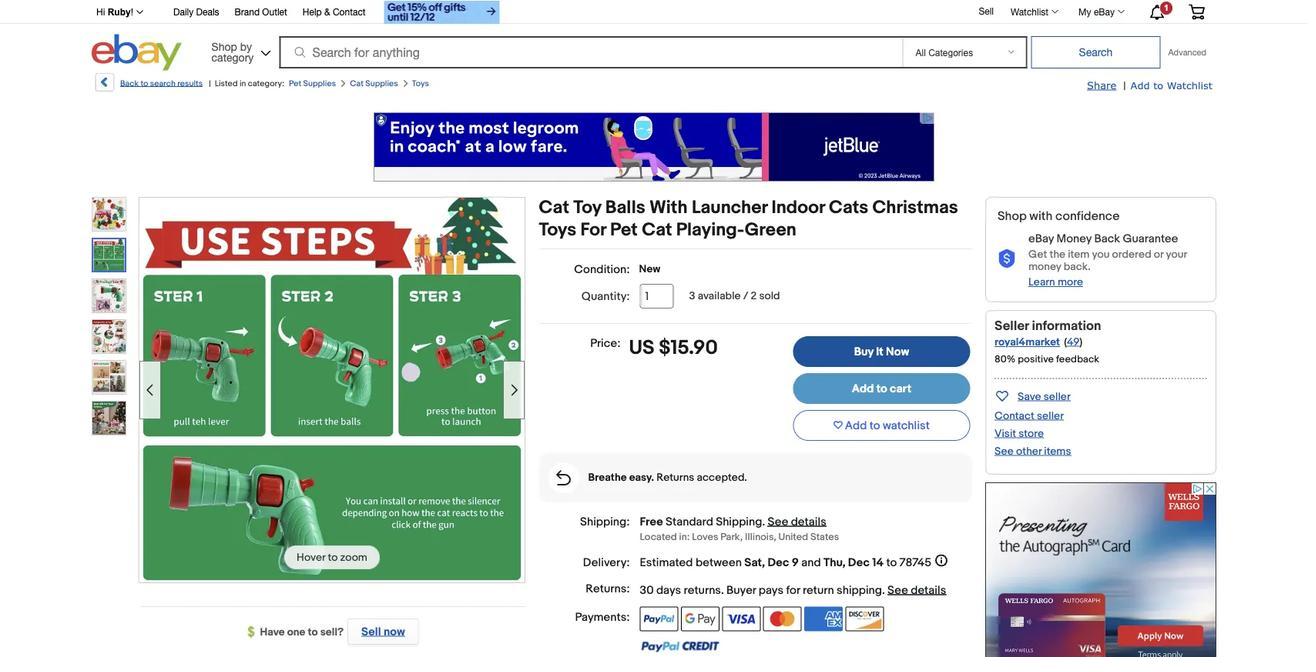 Task type: locate. For each thing, give the bounding box(es) containing it.
standard shipping . see details
[[666, 515, 826, 529]]

2 horizontal spatial see
[[995, 445, 1014, 458]]

1 horizontal spatial back
[[1094, 232, 1120, 246]]

0 horizontal spatial see details link
[[768, 515, 826, 529]]

states
[[810, 532, 839, 544]]

picture 3 of 6 image
[[92, 280, 126, 313]]

1 vertical spatial advertisement region
[[985, 483, 1216, 658]]

guarantee
[[1123, 232, 1178, 246]]

1 vertical spatial see
[[768, 515, 788, 529]]

14
[[872, 557, 884, 570]]

shop by category button
[[205, 34, 274, 67]]

with details__icon image left get
[[998, 250, 1016, 269]]

positive
[[1018, 354, 1054, 366]]

1 horizontal spatial |
[[1123, 79, 1126, 92]]

seller
[[1044, 391, 1071, 404], [1037, 410, 1064, 423]]

your shopping cart image
[[1188, 4, 1206, 19]]

see details link
[[768, 515, 826, 529], [888, 584, 946, 598]]

pet inside the cat toy balls with launcher indoor cats christmas toys for pet cat playing-green
[[610, 219, 638, 241]]

0 vertical spatial add
[[1131, 79, 1150, 91]]

Quantity: text field
[[640, 284, 674, 309]]

cats
[[829, 197, 868, 219]]

shop for shop by category
[[212, 40, 237, 53]]

with details__icon image inside us $15.90 main content
[[556, 471, 571, 486]]

sell link
[[972, 5, 1001, 16]]

free
[[640, 515, 663, 529]]

0 vertical spatial seller
[[1044, 391, 1071, 404]]

ebay inside ebay money back guarantee get the item you ordered or your money back. learn more
[[1028, 232, 1054, 246]]

0 horizontal spatial with details__icon image
[[556, 471, 571, 486]]

see details link down 78745
[[888, 584, 946, 598]]

1 vertical spatial sell
[[361, 626, 381, 639]]

1 horizontal spatial cat
[[539, 197, 569, 219]]

0 horizontal spatial advertisement region
[[374, 112, 934, 182]]

watchlist down advanced
[[1167, 79, 1213, 91]]

add down add to cart link
[[845, 419, 867, 433]]

money
[[1028, 261, 1061, 274]]

1 horizontal spatial dec
[[848, 557, 870, 570]]

0 horizontal spatial shop
[[212, 40, 237, 53]]

1 horizontal spatial sell
[[979, 5, 994, 16]]

have one to sell?
[[260, 626, 344, 639]]

between
[[696, 557, 742, 570]]

2 vertical spatial see
[[888, 584, 908, 598]]

shipping
[[837, 584, 882, 598]]

add right share
[[1131, 79, 1150, 91]]

add to watchlist
[[845, 419, 930, 433]]

1 horizontal spatial .
[[762, 515, 765, 529]]

daily deals
[[173, 7, 219, 17]]

pet
[[289, 79, 301, 89], [610, 219, 638, 241]]

back to search results
[[120, 79, 203, 89]]

1 vertical spatial with details__icon image
[[556, 471, 571, 486]]

loves
[[692, 532, 718, 544]]

1 horizontal spatial shop
[[998, 209, 1027, 224]]

1 vertical spatial details
[[911, 584, 946, 598]]

sell for sell
[[979, 5, 994, 16]]

toys
[[412, 79, 429, 89], [539, 219, 576, 241]]

2 vertical spatial add
[[845, 419, 867, 433]]

easy.
[[629, 472, 654, 485]]

sell now
[[361, 626, 405, 639]]

add inside share | add to watchlist
[[1131, 79, 1150, 91]]

breathe easy. returns accepted.
[[588, 472, 747, 485]]

brand
[[235, 7, 260, 17]]

0 vertical spatial toys
[[412, 79, 429, 89]]

0 vertical spatial ebay
[[1094, 6, 1115, 17]]

49 link
[[1067, 336, 1080, 349]]

see details link up united
[[768, 515, 826, 529]]

0 vertical spatial pet
[[289, 79, 301, 89]]

supplies for pet supplies
[[303, 79, 336, 89]]

feedback
[[1056, 354, 1099, 366]]

. left "buyer"
[[721, 584, 724, 598]]

with details__icon image for breathe easy.
[[556, 471, 571, 486]]

supplies right category:
[[303, 79, 336, 89]]

1 horizontal spatial contact
[[995, 410, 1035, 423]]

pet supplies link
[[289, 79, 336, 89]]

contact up visit store link
[[995, 410, 1035, 423]]

with details__icon image left breathe
[[556, 471, 571, 486]]

park,
[[721, 532, 743, 544]]

see details link for standard shipping . see details
[[768, 515, 826, 529]]

shop inside shop by category
[[212, 40, 237, 53]]

seller inside contact seller visit store see other items
[[1037, 410, 1064, 423]]

cat up new on the top
[[642, 219, 672, 241]]

details down 78745
[[911, 584, 946, 598]]

contact right the &
[[333, 7, 366, 17]]

ebay money back guarantee get the item you ordered or your money back. learn more
[[1028, 232, 1187, 289]]

save seller
[[1018, 391, 1071, 404]]

cat left toy
[[539, 197, 569, 219]]

have
[[260, 626, 285, 639]]

contact
[[333, 7, 366, 17], [995, 410, 1035, 423]]

toys left the for
[[539, 219, 576, 241]]

add to watchlist link
[[1131, 79, 1213, 92]]

advertisement region
[[374, 112, 934, 182], [985, 483, 1216, 658]]

1 horizontal spatial see
[[888, 584, 908, 598]]

1 vertical spatial contact
[[995, 410, 1035, 423]]

it
[[876, 345, 883, 359]]

accepted.
[[697, 472, 747, 485]]

toys right cat supplies
[[412, 79, 429, 89]]

to left watchlist
[[870, 419, 880, 433]]

see
[[995, 445, 1014, 458], [768, 515, 788, 529], [888, 584, 908, 598]]

seller inside button
[[1044, 391, 1071, 404]]

1 vertical spatial seller
[[1037, 410, 1064, 423]]

0 vertical spatial contact
[[333, 7, 366, 17]]

learn more link
[[1028, 276, 1083, 289]]

| right share button
[[1123, 79, 1126, 92]]

or
[[1154, 248, 1164, 262]]

ebay
[[1094, 6, 1115, 17], [1028, 232, 1054, 246]]

sell inside account navigation
[[979, 5, 994, 16]]

visa image
[[722, 607, 761, 632]]

seller down save seller
[[1037, 410, 1064, 423]]

1 vertical spatial add
[[852, 382, 874, 396]]

see down 78745
[[888, 584, 908, 598]]

0 vertical spatial sell
[[979, 5, 994, 16]]

1 supplies from the left
[[303, 79, 336, 89]]

none submit inside shop by category banner
[[1031, 36, 1161, 69]]

details up united
[[791, 515, 826, 529]]

contact seller link
[[995, 410, 1064, 423]]

!
[[131, 7, 133, 17]]

located
[[640, 532, 677, 544]]

playing-
[[676, 219, 745, 241]]

0 vertical spatial see
[[995, 445, 1014, 458]]

sell left now
[[361, 626, 381, 639]]

1 vertical spatial pet
[[610, 219, 638, 241]]

1 horizontal spatial with details__icon image
[[998, 250, 1016, 269]]

watchlist inside share | add to watchlist
[[1167, 79, 1213, 91]]

picture 4 of 6 image
[[92, 320, 126, 354]]

us $15.90 main content
[[539, 197, 972, 658]]

None submit
[[1031, 36, 1161, 69]]

save seller button
[[995, 387, 1071, 405]]

1 horizontal spatial pet
[[610, 219, 638, 241]]

seller right save
[[1044, 391, 1071, 404]]

1 horizontal spatial advertisement region
[[985, 483, 1216, 658]]

. up 'illinois,'
[[762, 515, 765, 529]]

cat supplies link
[[350, 79, 398, 89]]

| left listed on the left
[[209, 79, 211, 89]]

0 horizontal spatial cat
[[350, 79, 364, 89]]

picture 1 of 6 image
[[92, 198, 126, 231]]

account navigation
[[88, 0, 1216, 26]]

cat right pet supplies link
[[350, 79, 364, 89]]

pet supplies
[[289, 79, 336, 89]]

1 horizontal spatial see details link
[[888, 584, 946, 598]]

now
[[384, 626, 405, 639]]

0 vertical spatial watchlist
[[1011, 6, 1049, 17]]

returns
[[656, 472, 694, 485]]

dollar sign image
[[248, 627, 260, 639]]

discover image
[[845, 607, 884, 632]]

1 horizontal spatial ebay
[[1094, 6, 1115, 17]]

supplies left toys 'link'
[[365, 79, 398, 89]]

quantity:
[[581, 290, 630, 304]]

pet right the for
[[610, 219, 638, 241]]

my ebay link
[[1070, 2, 1132, 21]]

1 vertical spatial watchlist
[[1167, 79, 1213, 91]]

to down advanced link
[[1153, 79, 1163, 91]]

1 vertical spatial ebay
[[1028, 232, 1054, 246]]

condition:
[[574, 263, 630, 277]]

0 horizontal spatial sell
[[361, 626, 381, 639]]

supplies
[[303, 79, 336, 89], [365, 79, 398, 89]]

0 horizontal spatial contact
[[333, 7, 366, 17]]

shop left the with
[[998, 209, 1027, 224]]

sell?
[[320, 626, 344, 639]]

shop left the by
[[212, 40, 237, 53]]

back
[[120, 79, 139, 89], [1094, 232, 1120, 246]]

dec left the 14
[[848, 557, 870, 570]]

with details__icon image
[[998, 250, 1016, 269], [556, 471, 571, 486]]

.
[[762, 515, 765, 529], [721, 584, 724, 598], [882, 584, 885, 598]]

back left search
[[120, 79, 139, 89]]

0 horizontal spatial see
[[768, 515, 788, 529]]

seller for save
[[1044, 391, 1071, 404]]

0 vertical spatial see details link
[[768, 515, 826, 529]]

more
[[1058, 276, 1083, 289]]

1 horizontal spatial supplies
[[365, 79, 398, 89]]

pet right category:
[[289, 79, 301, 89]]

0 horizontal spatial toys
[[412, 79, 429, 89]]

dec left 9
[[768, 557, 789, 570]]

1 dec from the left
[[768, 557, 789, 570]]

1 horizontal spatial toys
[[539, 219, 576, 241]]

ebay up get
[[1028, 232, 1054, 246]]

results
[[177, 79, 203, 89]]

sell for sell now
[[361, 626, 381, 639]]

see down visit
[[995, 445, 1014, 458]]

sell left "watchlist" link
[[979, 5, 994, 16]]

0 horizontal spatial ebay
[[1028, 232, 1054, 246]]

balls
[[605, 197, 645, 219]]

dec
[[768, 557, 789, 570], [848, 557, 870, 570]]

watchlist right sell link
[[1011, 6, 1049, 17]]

. down the 14
[[882, 584, 885, 598]]

2
[[751, 290, 757, 303]]

see details link for 30 days returns . buyer pays for return shipping . see details
[[888, 584, 946, 598]]

see up united
[[768, 515, 788, 529]]

2 supplies from the left
[[365, 79, 398, 89]]

back up the 'you'
[[1094, 232, 1120, 246]]

0 vertical spatial with details__icon image
[[998, 250, 1016, 269]]

0 horizontal spatial details
[[791, 515, 826, 529]]

details
[[791, 515, 826, 529], [911, 584, 946, 598]]

1 vertical spatial see details link
[[888, 584, 946, 598]]

0 horizontal spatial dec
[[768, 557, 789, 570]]

for
[[581, 219, 606, 241]]

1 vertical spatial back
[[1094, 232, 1120, 246]]

0 vertical spatial shop
[[212, 40, 237, 53]]

1 vertical spatial toys
[[539, 219, 576, 241]]

by
[[240, 40, 252, 53]]

1 horizontal spatial watchlist
[[1167, 79, 1213, 91]]

store
[[1019, 428, 1044, 441]]

add down buy
[[852, 382, 874, 396]]

shop for shop with confidence
[[998, 209, 1027, 224]]

ebay right 'my'
[[1094, 6, 1115, 17]]

add for add to cart
[[852, 382, 874, 396]]

0 horizontal spatial supplies
[[303, 79, 336, 89]]

shop by category
[[212, 40, 254, 64]]

indoor
[[771, 197, 825, 219]]

1 vertical spatial shop
[[998, 209, 1027, 224]]

american express image
[[804, 607, 843, 632]]

0 vertical spatial back
[[120, 79, 139, 89]]

0 horizontal spatial watchlist
[[1011, 6, 1049, 17]]

3
[[689, 290, 695, 303]]

add inside button
[[845, 419, 867, 433]]

1
[[1164, 3, 1169, 13]]

with
[[1029, 209, 1053, 224]]

thu,
[[824, 557, 845, 570]]

add for add to watchlist
[[845, 419, 867, 433]]

to inside share | add to watchlist
[[1153, 79, 1163, 91]]

new
[[639, 263, 660, 276]]

seller information royal4market ( 49 ) 80% positive feedback
[[995, 318, 1101, 366]]

outlet
[[262, 7, 287, 17]]



Task type: describe. For each thing, give the bounding box(es) containing it.
shop with confidence
[[998, 209, 1120, 224]]

30
[[640, 584, 654, 598]]

advanced
[[1168, 47, 1206, 57]]

cat for cat supplies
[[350, 79, 364, 89]]

shipping
[[716, 515, 762, 529]]

confidence
[[1055, 209, 1120, 224]]

watchlist link
[[1002, 2, 1065, 21]]

return
[[803, 584, 834, 598]]

contact seller visit store see other items
[[995, 410, 1071, 458]]

back to search results link
[[94, 73, 203, 97]]

buy it now
[[854, 345, 909, 359]]

to inside button
[[870, 419, 880, 433]]

help
[[303, 7, 322, 17]]

information
[[1032, 318, 1101, 334]]

0 horizontal spatial back
[[120, 79, 139, 89]]

brand outlet
[[235, 7, 287, 17]]

us $15.90
[[629, 337, 718, 361]]

supplies for cat supplies
[[365, 79, 398, 89]]

ordered
[[1112, 248, 1151, 262]]

buy
[[854, 345, 874, 359]]

(
[[1064, 336, 1067, 349]]

hi
[[96, 7, 105, 17]]

google pay image
[[681, 607, 719, 632]]

in
[[239, 79, 246, 89]]

visit store link
[[995, 428, 1044, 441]]

help & contact link
[[303, 4, 366, 21]]

shop by category banner
[[88, 0, 1216, 75]]

watchlist
[[883, 419, 930, 433]]

add to cart link
[[793, 374, 970, 404]]

78745
[[899, 557, 931, 570]]

delivery:
[[583, 557, 630, 570]]

paypal credit image
[[640, 641, 720, 653]]

to left search
[[141, 79, 148, 89]]

sell now link
[[344, 619, 419, 646]]

located in: loves park, illinois, united states
[[640, 532, 839, 544]]

paypal image
[[640, 607, 678, 632]]

contact inside help & contact link
[[333, 7, 366, 17]]

0 vertical spatial details
[[791, 515, 826, 529]]

cat supplies
[[350, 79, 398, 89]]

help & contact
[[303, 7, 366, 17]]

learn
[[1028, 276, 1055, 289]]

picture 6 of 6 image
[[92, 402, 126, 435]]

payments:
[[575, 611, 630, 625]]

2 horizontal spatial cat
[[642, 219, 672, 241]]

0 horizontal spatial |
[[209, 79, 211, 89]]

back inside ebay money back guarantee get the item you ordered or your money back. learn more
[[1094, 232, 1120, 246]]

0 horizontal spatial .
[[721, 584, 724, 598]]

green
[[745, 219, 796, 241]]

1 horizontal spatial details
[[911, 584, 946, 598]]

with
[[649, 197, 688, 219]]

picture 2 of 6 image
[[93, 240, 125, 271]]

Search for anything text field
[[282, 38, 899, 67]]

daily deals link
[[173, 4, 219, 21]]

add to watchlist button
[[793, 411, 970, 441]]

standard
[[666, 515, 713, 529]]

listed
[[215, 79, 238, 89]]

see inside contact seller visit store see other items
[[995, 445, 1014, 458]]

estimated between sat, dec 9 and thu, dec 14 to 78745
[[640, 557, 931, 570]]

80%
[[995, 354, 1016, 366]]

master card image
[[763, 607, 802, 632]]

estimated
[[640, 557, 693, 570]]

see other items link
[[995, 445, 1071, 458]]

save
[[1018, 391, 1041, 404]]

one
[[287, 626, 305, 639]]

share
[[1087, 79, 1117, 91]]

| inside share | add to watchlist
[[1123, 79, 1126, 92]]

illinois,
[[745, 532, 776, 544]]

us
[[629, 337, 655, 361]]

share | add to watchlist
[[1087, 79, 1213, 92]]

price:
[[590, 337, 621, 351]]

2 dec from the left
[[848, 557, 870, 570]]

seller
[[995, 318, 1029, 334]]

seller for contact
[[1037, 410, 1064, 423]]

buy it now link
[[793, 337, 970, 367]]

with details__icon image for ebay money back guarantee
[[998, 250, 1016, 269]]

the
[[1050, 248, 1065, 262]]

0 vertical spatial advertisement region
[[374, 112, 934, 182]]

united
[[778, 532, 808, 544]]

toys inside the cat toy balls with launcher indoor cats christmas toys for pet cat playing-green
[[539, 219, 576, 241]]

for
[[786, 584, 800, 598]]

in:
[[679, 532, 690, 544]]

your
[[1166, 248, 1187, 262]]

cart
[[890, 382, 911, 396]]

item
[[1068, 248, 1090, 262]]

get an extra 15% off image
[[384, 1, 500, 24]]

cat toy balls with launcher indoor cats christmas toys for pet cat playing-green
[[539, 197, 958, 241]]

my ebay
[[1079, 6, 1115, 17]]

cat for cat toy balls with launcher indoor cats christmas toys for pet cat playing-green
[[539, 197, 569, 219]]

picture 5 of 6 image
[[92, 361, 126, 394]]

&
[[324, 7, 330, 17]]

49
[[1067, 336, 1080, 349]]

contact inside contact seller visit store see other items
[[995, 410, 1035, 423]]

to left cart
[[876, 382, 887, 396]]

launcher
[[692, 197, 767, 219]]

royal4market link
[[995, 336, 1060, 349]]

visit
[[995, 428, 1016, 441]]

ebay inside my ebay link
[[1094, 6, 1115, 17]]

to right the 14
[[886, 557, 897, 570]]

/
[[743, 290, 748, 303]]

cat toy balls with launcher indoor cats christmas toys for pet cat playing-green - picture 2 of 6 image
[[143, 196, 522, 581]]

9
[[792, 557, 799, 570]]

deals
[[196, 7, 219, 17]]

pays
[[759, 584, 784, 598]]

back.
[[1064, 261, 1091, 274]]

2 horizontal spatial .
[[882, 584, 885, 598]]

| listed in category:
[[209, 79, 284, 89]]

0 horizontal spatial pet
[[289, 79, 301, 89]]

returns:
[[586, 583, 630, 597]]

to right one on the left of the page
[[308, 626, 318, 639]]

watchlist inside account navigation
[[1011, 6, 1049, 17]]

hi ruby !
[[96, 7, 133, 17]]

toy
[[573, 197, 601, 219]]

brand outlet link
[[235, 4, 287, 21]]



Task type: vqa. For each thing, say whether or not it's contained in the screenshot.
ordered
yes



